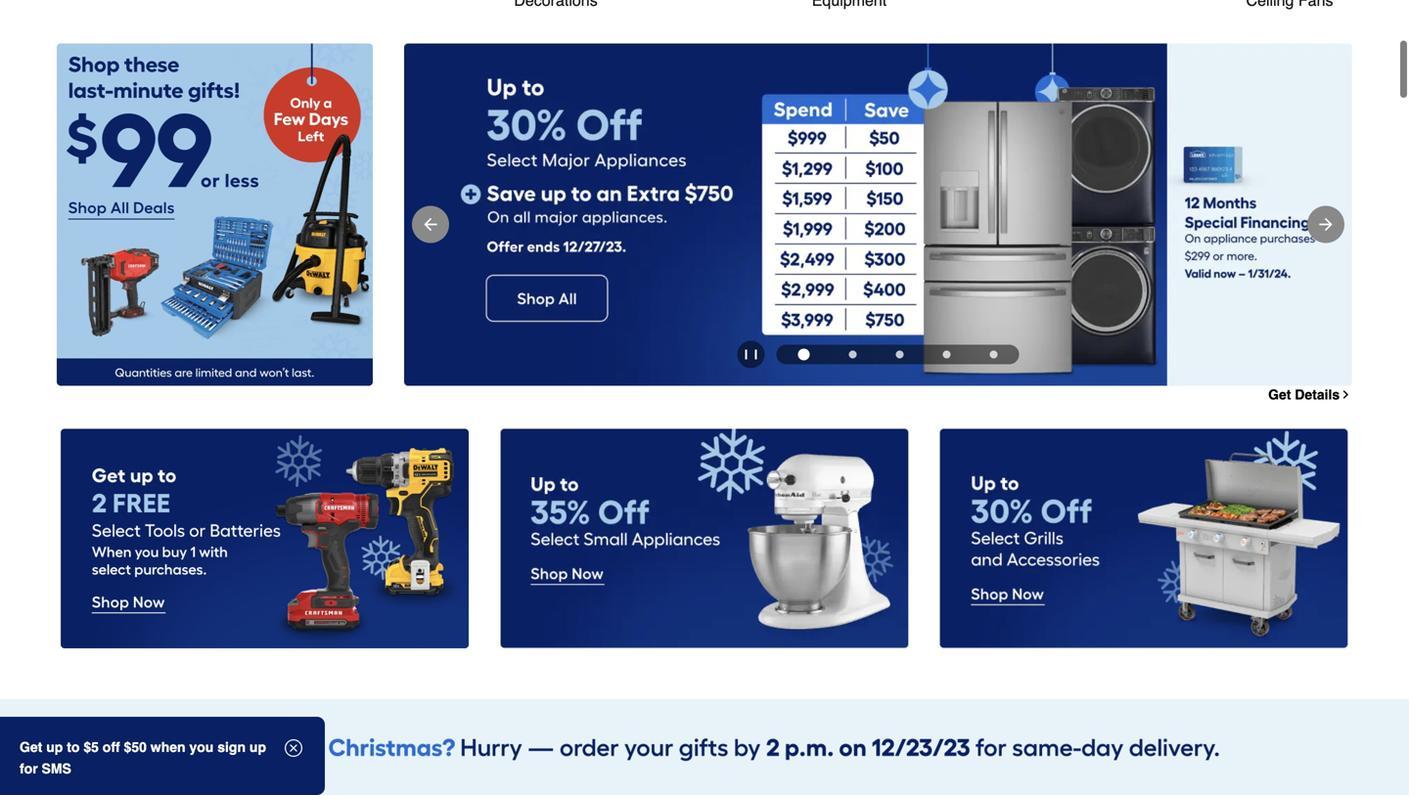 Task type: describe. For each thing, give the bounding box(es) containing it.
you
[[189, 740, 214, 755]]

2 up from the left
[[249, 740, 266, 755]]

scroll to item #1 element
[[778, 349, 829, 360]]

get for get up to $5 off $50 when you sign up for sms
[[20, 740, 42, 755]]

hurry — order your gifts by 2 p m on 12/23/23 for same-day delivery. image
[[57, 715, 1352, 764]]

scroll to item #3 element
[[876, 351, 923, 358]]

sign
[[217, 740, 246, 755]]

arrow left image
[[421, 215, 440, 234]]

chevron right image
[[1340, 388, 1352, 401]]

up to 35 percent off select small appliances. image
[[500, 429, 909, 649]]

shop these last-minute gifts. $99 or less. quantities are limited and won't last. image
[[57, 44, 373, 386]]

off
[[103, 740, 120, 755]]

scroll to item #5 element
[[970, 351, 1017, 358]]

$50
[[124, 740, 147, 755]]

up to 30 percent off select major appliances. plus, save up to an extra $750 on major appliances. image
[[404, 44, 1352, 386]]

when
[[150, 740, 186, 755]]

to
[[67, 740, 80, 755]]



Task type: vqa. For each thing, say whether or not it's contained in the screenshot.
Home Décor & Furniture
no



Task type: locate. For each thing, give the bounding box(es) containing it.
0 horizontal spatial get
[[20, 740, 42, 755]]

0 horizontal spatial up
[[46, 740, 63, 755]]

scroll to item #4 element
[[923, 351, 970, 358]]

get up to $5 off $50 when you sign up for sms
[[20, 740, 266, 777]]

get
[[1268, 387, 1291, 402], [20, 740, 42, 755]]

get details
[[1268, 387, 1340, 402]]

1 horizontal spatial get
[[1268, 387, 1291, 402]]

for
[[20, 761, 38, 777]]

up right sign
[[249, 740, 266, 755]]

get up for
[[20, 740, 42, 755]]

get inside get up to $5 off $50 when you sign up for sms
[[20, 740, 42, 755]]

1 horizontal spatial up
[[249, 740, 266, 755]]

1 up from the left
[[46, 740, 63, 755]]

0 vertical spatial get
[[1268, 387, 1291, 402]]

up left to
[[46, 740, 63, 755]]

sms
[[42, 761, 71, 777]]

up
[[46, 740, 63, 755], [249, 740, 266, 755]]

get details link
[[1268, 387, 1352, 402]]

get up to 2 free select tools or batteries when you buy 1 with select purchases. image
[[61, 429, 469, 648]]

up to 30 percent off select grills and accessories. image
[[940, 429, 1348, 649]]

$5
[[83, 740, 99, 755]]

details
[[1295, 387, 1340, 402]]

arrow right image
[[1316, 215, 1336, 234]]

scroll to item #2 element
[[829, 351, 876, 358]]

1 vertical spatial get
[[20, 740, 42, 755]]

get left details
[[1268, 387, 1291, 402]]

get for get details
[[1268, 387, 1291, 402]]



